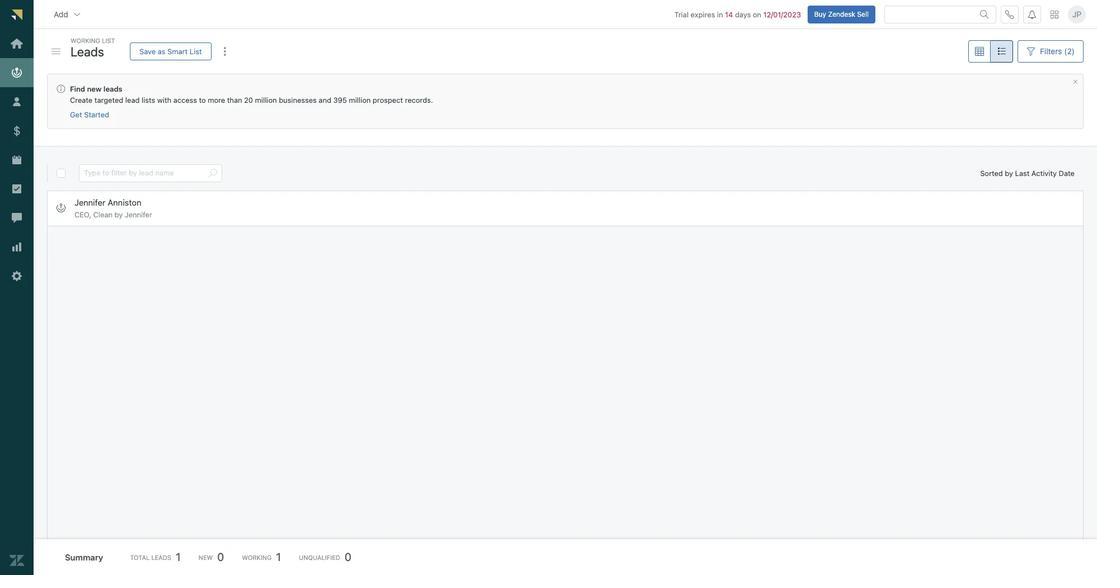 Task type: describe. For each thing, give the bounding box(es) containing it.
14
[[725, 10, 733, 19]]

filters (2)
[[1040, 46, 1075, 56]]

overflow vertical fill image
[[220, 47, 229, 56]]

bell image
[[1028, 10, 1037, 19]]

as
[[158, 47, 165, 56]]

on
[[753, 10, 761, 19]]

sorted by last activity date
[[980, 169, 1075, 178]]

calls image
[[1005, 10, 1014, 19]]

buy zendesk sell
[[814, 10, 869, 18]]

get
[[70, 110, 82, 119]]

unqualified 0
[[299, 551, 351, 564]]

anniston
[[108, 197, 141, 207]]

sell
[[857, 10, 869, 18]]

0 vertical spatial jennifer
[[74, 197, 105, 207]]

access
[[173, 96, 197, 105]]

and
[[319, 96, 331, 105]]

last
[[1015, 169, 1030, 178]]

create
[[70, 96, 93, 105]]

days
[[735, 10, 751, 19]]

handler image
[[51, 49, 60, 54]]

chevron down image
[[73, 10, 82, 19]]

working list leads
[[71, 37, 115, 59]]

leads inside total leads 1
[[151, 554, 171, 562]]

list inside working list leads
[[102, 37, 115, 44]]

2 1 from the left
[[276, 551, 281, 564]]

businesses
[[279, 96, 317, 105]]

save as smart list
[[139, 47, 202, 56]]

list inside button
[[190, 47, 202, 56]]

in
[[717, 10, 723, 19]]

get started
[[70, 110, 109, 119]]

sorted
[[980, 169, 1003, 178]]

expires
[[691, 10, 715, 19]]

add
[[54, 9, 68, 19]]

find
[[70, 85, 85, 93]]

save
[[139, 47, 156, 56]]

records.
[[405, 96, 433, 105]]

save as smart list button
[[130, 43, 211, 60]]

to
[[199, 96, 206, 105]]

new
[[199, 554, 213, 562]]

zendesk products image
[[1051, 10, 1058, 18]]

ceo,
[[74, 210, 91, 219]]

0 vertical spatial by
[[1005, 169, 1013, 178]]

filters (2) button
[[1018, 40, 1084, 63]]

with
[[157, 96, 171, 105]]

working 1
[[242, 551, 281, 564]]

lead
[[125, 96, 140, 105]]

1 million from the left
[[255, 96, 277, 105]]

zendesk image
[[10, 554, 24, 569]]

1 vertical spatial jennifer
[[125, 210, 152, 219]]

date
[[1059, 169, 1075, 178]]

trial
[[674, 10, 689, 19]]



Task type: vqa. For each thing, say whether or not it's contained in the screenshot.
how
no



Task type: locate. For each thing, give the bounding box(es) containing it.
0 vertical spatial leads
[[71, 44, 104, 59]]

1 horizontal spatial working
[[242, 554, 272, 562]]

leads
[[71, 44, 104, 59], [151, 554, 171, 562]]

2 0 from the left
[[345, 551, 351, 564]]

find new leads create targeted lead lists with access to more than 20 million businesses and 395 million prospect records.
[[70, 85, 433, 105]]

0 horizontal spatial 0
[[217, 551, 224, 564]]

unqualified
[[299, 554, 340, 562]]

working inside working 1
[[242, 554, 272, 562]]

1 1 from the left
[[176, 551, 181, 564]]

0 right new
[[217, 551, 224, 564]]

jennifer
[[74, 197, 105, 207], [125, 210, 152, 219]]

get started link
[[70, 110, 109, 120]]

0 vertical spatial list
[[102, 37, 115, 44]]

0 horizontal spatial million
[[255, 96, 277, 105]]

by down anniston
[[115, 210, 123, 219]]

leads right handler icon
[[71, 44, 104, 59]]

working for leads
[[71, 37, 100, 44]]

new
[[87, 85, 102, 93]]

0 for new 0
[[217, 551, 224, 564]]

1
[[176, 551, 181, 564], [276, 551, 281, 564]]

1 horizontal spatial jennifer
[[125, 210, 152, 219]]

12/01/2023
[[763, 10, 801, 19]]

jennifer anniston ceo, clean by jennifer
[[74, 197, 152, 219]]

by left the last
[[1005, 169, 1013, 178]]

activity
[[1032, 169, 1057, 178]]

targeted
[[94, 96, 123, 105]]

leads
[[103, 85, 122, 93]]

jp
[[1072, 9, 1082, 19]]

1 horizontal spatial list
[[190, 47, 202, 56]]

0 horizontal spatial list
[[102, 37, 115, 44]]

Type to filter by lead name field
[[84, 165, 204, 182]]

working right new 0
[[242, 554, 272, 562]]

search image
[[980, 10, 989, 19]]

total
[[130, 554, 150, 562]]

prospect
[[373, 96, 403, 105]]

trial expires in 14 days on 12/01/2023
[[674, 10, 801, 19]]

1 horizontal spatial leads
[[151, 554, 171, 562]]

1 vertical spatial list
[[190, 47, 202, 56]]

started
[[84, 110, 109, 119]]

0 right unqualified on the bottom
[[345, 551, 351, 564]]

cancel image
[[1072, 79, 1079, 85]]

million right 395
[[349, 96, 371, 105]]

2 million from the left
[[349, 96, 371, 105]]

1 left unqualified on the bottom
[[276, 551, 281, 564]]

1 vertical spatial working
[[242, 554, 272, 562]]

list up leads
[[102, 37, 115, 44]]

working inside working list leads
[[71, 37, 100, 44]]

0 for unqualified 0
[[345, 551, 351, 564]]

working down chevron down icon at the top of page
[[71, 37, 100, 44]]

0
[[217, 551, 224, 564], [345, 551, 351, 564]]

1 horizontal spatial 1
[[276, 551, 281, 564]]

list right smart in the left of the page
[[190, 47, 202, 56]]

by inside jennifer anniston ceo, clean by jennifer
[[115, 210, 123, 219]]

leads inside working list leads
[[71, 44, 104, 59]]

add button
[[45, 3, 91, 26]]

leads right the total
[[151, 554, 171, 562]]

20
[[244, 96, 253, 105]]

1 vertical spatial leads
[[151, 554, 171, 562]]

search image
[[208, 169, 217, 178]]

clean
[[93, 210, 113, 219]]

summary
[[65, 553, 103, 563]]

more
[[208, 96, 225, 105]]

1 left new
[[176, 551, 181, 564]]

(2)
[[1064, 46, 1075, 56]]

1 vertical spatial by
[[115, 210, 123, 219]]

working
[[71, 37, 100, 44], [242, 554, 272, 562]]

jennifer down anniston
[[125, 210, 152, 219]]

zendesk
[[828, 10, 855, 18]]

0 horizontal spatial jennifer
[[74, 197, 105, 207]]

leads image
[[57, 204, 65, 213]]

jennifer anniston link
[[74, 197, 141, 208]]

1 0 from the left
[[217, 551, 224, 564]]

working for 1
[[242, 554, 272, 562]]

0 horizontal spatial leads
[[71, 44, 104, 59]]

0 vertical spatial working
[[71, 37, 100, 44]]

info image
[[57, 85, 65, 93]]

395
[[333, 96, 347, 105]]

than
[[227, 96, 242, 105]]

by
[[1005, 169, 1013, 178], [115, 210, 123, 219]]

buy zendesk sell button
[[807, 5, 875, 23]]

1 horizontal spatial by
[[1005, 169, 1013, 178]]

smart
[[167, 47, 188, 56]]

total leads 1
[[130, 551, 181, 564]]

list
[[102, 37, 115, 44], [190, 47, 202, 56]]

filters
[[1040, 46, 1062, 56]]

new 0
[[199, 551, 224, 564]]

million right 20
[[255, 96, 277, 105]]

million
[[255, 96, 277, 105], [349, 96, 371, 105]]

0 horizontal spatial by
[[115, 210, 123, 219]]

1 horizontal spatial 0
[[345, 551, 351, 564]]

0 horizontal spatial working
[[71, 37, 100, 44]]

lists
[[142, 96, 155, 105]]

0 horizontal spatial 1
[[176, 551, 181, 564]]

1 horizontal spatial million
[[349, 96, 371, 105]]

jennifer up ceo,
[[74, 197, 105, 207]]

buy
[[814, 10, 826, 18]]

jp button
[[1068, 5, 1086, 23]]



